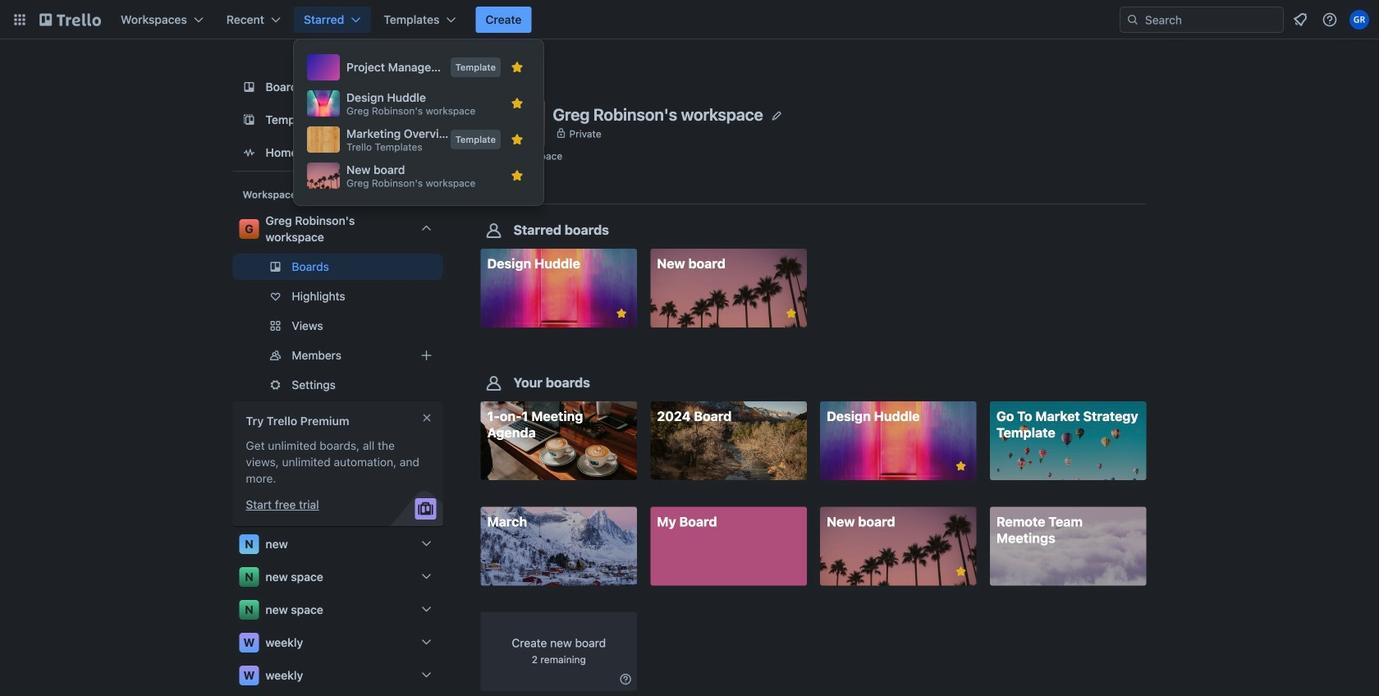 Task type: vqa. For each thing, say whether or not it's contained in the screenshot.
Create Instagram
no



Task type: describe. For each thing, give the bounding box(es) containing it.
sm image
[[618, 672, 634, 688]]

Search field
[[1140, 8, 1284, 31]]

4 starred icon image from the top
[[511, 169, 524, 182]]

1 vertical spatial click to unstar this board. it will be removed from your starred list. image
[[954, 565, 969, 579]]

home image
[[239, 143, 259, 163]]

2 starred icon image from the top
[[511, 97, 524, 110]]

back to home image
[[39, 7, 101, 33]]

primary element
[[0, 0, 1380, 39]]

search image
[[1127, 13, 1140, 26]]

3 starred icon image from the top
[[511, 133, 524, 146]]

0 notifications image
[[1291, 10, 1311, 30]]



Task type: locate. For each thing, give the bounding box(es) containing it.
open information menu image
[[1322, 11, 1339, 28]]

0 vertical spatial click to unstar this board. it will be removed from your starred list. image
[[614, 306, 629, 321]]

board image
[[239, 77, 259, 97]]

greg robinson (gregrobinson96) image
[[1350, 10, 1370, 30]]

1 horizontal spatial click to unstar this board. it will be removed from your starred list. image
[[954, 565, 969, 579]]

click to unstar this board. it will be removed from your starred list. image
[[784, 306, 799, 321], [954, 459, 969, 474]]

0 horizontal spatial click to unstar this board. it will be removed from your starred list. image
[[614, 306, 629, 321]]

0 vertical spatial click to unstar this board. it will be removed from your starred list. image
[[784, 306, 799, 321]]

starred icon image
[[511, 61, 524, 74], [511, 97, 524, 110], [511, 133, 524, 146], [511, 169, 524, 182]]

1 starred icon image from the top
[[511, 61, 524, 74]]

1 horizontal spatial click to unstar this board. it will be removed from your starred list. image
[[954, 459, 969, 474]]

1 vertical spatial click to unstar this board. it will be removed from your starred list. image
[[954, 459, 969, 474]]

template board image
[[239, 110, 259, 130]]

0 horizontal spatial click to unstar this board. it will be removed from your starred list. image
[[784, 306, 799, 321]]

click to unstar this board. it will be removed from your starred list. image
[[614, 306, 629, 321], [954, 565, 969, 579]]

add image
[[417, 346, 437, 365]]



